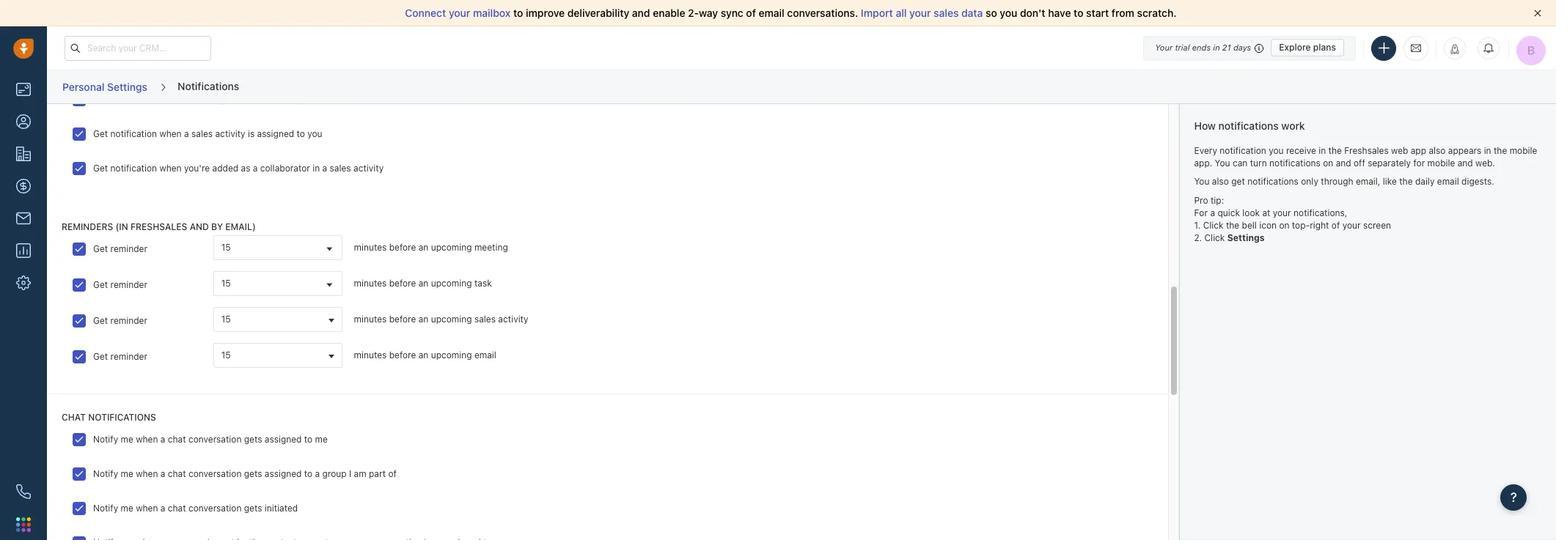 Task type: locate. For each thing, give the bounding box(es) containing it.
is
[[228, 94, 234, 105], [248, 128, 255, 139]]

an
[[419, 242, 429, 253], [419, 278, 429, 289], [419, 314, 429, 325], [419, 350, 429, 361]]

of right part
[[388, 469, 397, 480]]

me
[[121, 434, 133, 445], [315, 434, 328, 445], [121, 469, 133, 480], [121, 503, 133, 514]]

notify for notify me when a chat conversation gets initiated
[[93, 503, 118, 514]]

click right 2.
[[1205, 233, 1225, 244]]

notification for every notification you receive in the freshsales web app also appears in the mobile app. you can turn notifications on and off separately for mobile and web.
[[1220, 145, 1267, 156]]

when for get notification when you're added as a collaborator in a sales activity
[[159, 163, 182, 174]]

1 horizontal spatial mobile
[[1510, 145, 1538, 156]]

also right the app
[[1429, 145, 1446, 156]]

before down minutes before an upcoming meeting
[[389, 278, 416, 289]]

meeting down 'notifications'
[[191, 94, 225, 105]]

activity
[[215, 128, 245, 139], [354, 163, 384, 174], [498, 314, 529, 325]]

0 horizontal spatial you
[[1195, 176, 1210, 187]]

meeting for a
[[191, 94, 225, 105]]

4 an from the top
[[419, 350, 429, 361]]

personal
[[62, 81, 104, 93]]

your trial ends in 21 days
[[1156, 43, 1252, 52]]

a for notify me when a chat conversation gets assigned to me
[[161, 434, 165, 445]]

0 vertical spatial 15 button
[[213, 307, 343, 332]]

upcoming
[[431, 242, 472, 253], [431, 278, 472, 289], [431, 314, 472, 325], [431, 350, 472, 361]]

to up collaborator
[[297, 128, 305, 139]]

is up as
[[248, 128, 255, 139]]

meeting up "task"
[[475, 242, 508, 253]]

settings inside pro tip: for a quick look at your notifications, 1. click the bell icon on top-right of your screen 2. click settings
[[1228, 233, 1265, 244]]

notifications up the can
[[1219, 120, 1279, 132]]

1 horizontal spatial of
[[746, 7, 756, 19]]

3 15 from the top
[[221, 314, 231, 325]]

screen
[[1364, 220, 1392, 231]]

0 vertical spatial notify
[[93, 434, 118, 445]]

appears
[[1449, 145, 1482, 156]]

notification down personal settings
[[110, 94, 157, 105]]

0 vertical spatial activity
[[215, 128, 245, 139]]

chat
[[168, 434, 186, 445], [168, 469, 186, 480], [168, 503, 186, 514]]

reminder for before an upcoming task
[[110, 280, 147, 291]]

3 an from the top
[[419, 314, 429, 325]]

your
[[449, 7, 471, 19], [910, 7, 931, 19], [1273, 208, 1292, 219], [1343, 220, 1361, 231]]

conversation down notify me when a chat conversation gets assigned to a group i am part of
[[189, 503, 242, 514]]

1 vertical spatial on
[[1280, 220, 1290, 231]]

trial
[[1176, 43, 1190, 52]]

personal settings
[[62, 81, 148, 93]]

on
[[1324, 158, 1334, 169], [1280, 220, 1290, 231]]

reminder
[[110, 244, 147, 255], [110, 280, 147, 291], [110, 316, 147, 327], [110, 351, 147, 362]]

notify me when a chat conversation gets initiated
[[93, 503, 298, 514]]

you right so
[[1000, 7, 1018, 19]]

get reminder
[[93, 244, 147, 255], [93, 280, 147, 291], [93, 316, 147, 327], [93, 351, 147, 362]]

1 horizontal spatial email
[[759, 7, 785, 19]]

by
[[211, 221, 223, 232]]

1 vertical spatial also
[[1213, 176, 1230, 187]]

1 vertical spatial freshsales
[[131, 221, 187, 232]]

notification inside 'every notification you receive in the freshsales web app also appears in the mobile app. you can turn notifications on and off separately for mobile and web.'
[[1220, 145, 1267, 156]]

when for notify me when a chat conversation gets assigned to a group i am part of
[[136, 469, 158, 480]]

connect
[[405, 7, 446, 19]]

before down minutes before an upcoming sales activity
[[389, 350, 416, 361]]

2 horizontal spatial of
[[1332, 220, 1341, 231]]

0 horizontal spatial activity
[[215, 128, 245, 139]]

you left receive
[[1269, 145, 1284, 156]]

conversation down notify me when a chat conversation gets assigned to me
[[189, 469, 242, 480]]

way
[[699, 7, 718, 19]]

3 upcoming from the top
[[431, 314, 472, 325]]

in right collaborator
[[313, 163, 320, 174]]

on right icon
[[1280, 220, 1290, 231]]

click right 1. on the top right of page
[[1204, 220, 1224, 231]]

of right sync
[[746, 7, 756, 19]]

2 horizontal spatial email
[[1438, 176, 1460, 187]]

ends
[[1193, 43, 1211, 52]]

2 vertical spatial activity
[[498, 314, 529, 325]]

assigned up collaborator
[[257, 128, 294, 139]]

an down minutes before an upcoming meeting
[[419, 278, 429, 289]]

2 horizontal spatial activity
[[498, 314, 529, 325]]

15 button for minutes before an upcoming email
[[213, 343, 343, 368]]

upcoming for email
[[431, 350, 472, 361]]

you
[[1000, 7, 1018, 19], [296, 94, 311, 105], [308, 128, 323, 139], [1269, 145, 1284, 156]]

1 vertical spatial 15 button
[[213, 343, 343, 368]]

task
[[475, 278, 492, 289]]

you right the scheduled
[[296, 94, 311, 105]]

to right mailbox in the left top of the page
[[514, 7, 523, 19]]

2 gets from the top
[[244, 469, 262, 480]]

1 gets from the top
[[244, 434, 262, 445]]

2.
[[1195, 233, 1203, 244]]

you left the can
[[1215, 158, 1231, 169]]

0 vertical spatial is
[[228, 94, 234, 105]]

0 vertical spatial freshsales
[[1345, 145, 1389, 156]]

settings
[[107, 81, 148, 93], [1228, 233, 1265, 244]]

your left mailbox in the left top of the page
[[449, 7, 471, 19]]

2 notify from the top
[[93, 469, 118, 480]]

notifications down turn in the top of the page
[[1248, 176, 1299, 187]]

a for get notification when a sales activity is assigned to you
[[184, 128, 189, 139]]

assigned
[[257, 128, 294, 139], [265, 434, 302, 445], [265, 469, 302, 480]]

on inside 'every notification you receive in the freshsales web app also appears in the mobile app. you can turn notifications on and off separately for mobile and web.'
[[1324, 158, 1334, 169]]

gets for me
[[244, 434, 262, 445]]

2 vertical spatial notify
[[93, 503, 118, 514]]

an down minutes before an upcoming task
[[419, 314, 429, 325]]

2 before from the top
[[389, 278, 416, 289]]

2 chat from the top
[[168, 469, 186, 480]]

0 vertical spatial assigned
[[257, 128, 294, 139]]

before
[[389, 242, 416, 253], [389, 278, 416, 289], [389, 314, 416, 325], [389, 350, 416, 361]]

sales
[[934, 7, 959, 19], [191, 128, 213, 139], [330, 163, 351, 174], [475, 314, 496, 325]]

of right right
[[1332, 220, 1341, 231]]

notify me when a chat conversation gets assigned to me
[[93, 434, 328, 445]]

1 vertical spatial chat
[[168, 469, 186, 480]]

minutes before an upcoming sales activity
[[354, 314, 529, 325]]

0 vertical spatial also
[[1429, 145, 1446, 156]]

the down quick
[[1227, 220, 1240, 231]]

also
[[1429, 145, 1446, 156], [1213, 176, 1230, 187]]

2 minutes from the top
[[354, 278, 387, 289]]

get notification when a meeting is scheduled for you
[[93, 94, 311, 105]]

an up minutes before an upcoming task
[[419, 242, 429, 253]]

1 vertical spatial 15 link
[[214, 272, 342, 296]]

in left 21
[[1214, 43, 1221, 52]]

2 get reminder from the top
[[93, 280, 147, 291]]

initiated
[[265, 503, 298, 514]]

0 vertical spatial you
[[1215, 158, 1231, 169]]

1 horizontal spatial is
[[248, 128, 255, 139]]

start
[[1087, 7, 1110, 19]]

1 minutes from the top
[[354, 242, 387, 253]]

when for get notification when a sales activity is assigned to you
[[159, 128, 182, 139]]

all
[[896, 7, 907, 19]]

reminders
[[62, 221, 113, 232]]

every notification you receive in the freshsales web app also appears in the mobile app. you can turn notifications on and off separately for mobile and web.
[[1195, 145, 1538, 169]]

0 horizontal spatial on
[[1280, 220, 1290, 231]]

mobile up daily
[[1428, 158, 1456, 169]]

4 get reminder from the top
[[93, 351, 147, 362]]

minutes for before an upcoming sales activity
[[354, 314, 387, 325]]

for
[[282, 94, 294, 105], [1414, 158, 1426, 169]]

assigned up notify me when a chat conversation gets assigned to a group i am part of
[[265, 434, 302, 445]]

you up pro
[[1195, 176, 1210, 187]]

1 horizontal spatial activity
[[354, 163, 384, 174]]

phone image
[[16, 485, 31, 500]]

an for before an upcoming sales activity
[[419, 314, 429, 325]]

1 vertical spatial gets
[[244, 469, 262, 480]]

0 vertical spatial 15 link
[[214, 236, 342, 260]]

3 gets from the top
[[244, 503, 262, 514]]

0 vertical spatial conversation
[[189, 434, 242, 445]]

for down the app
[[1414, 158, 1426, 169]]

1 horizontal spatial you
[[1215, 158, 1231, 169]]

1 vertical spatial mobile
[[1428, 158, 1456, 169]]

conversation for me
[[189, 434, 242, 445]]

1 vertical spatial you
[[1195, 176, 1210, 187]]

2 reminder from the top
[[110, 280, 147, 291]]

15 link for minutes before an upcoming task
[[214, 272, 342, 296]]

1 horizontal spatial for
[[1414, 158, 1426, 169]]

get reminder for before an upcoming task
[[93, 280, 147, 291]]

sales right collaborator
[[330, 163, 351, 174]]

0 vertical spatial settings
[[107, 81, 148, 93]]

assigned up initiated on the bottom left of the page
[[265, 469, 302, 480]]

group
[[322, 469, 347, 480]]

3 reminder from the top
[[110, 316, 147, 327]]

0 horizontal spatial mobile
[[1428, 158, 1456, 169]]

1 15 link from the top
[[214, 236, 342, 260]]

notification up (in
[[110, 163, 157, 174]]

minutes before an upcoming meeting
[[354, 242, 508, 253]]

turn
[[1251, 158, 1268, 169]]

also left get
[[1213, 176, 1230, 187]]

0 vertical spatial gets
[[244, 434, 262, 445]]

0 horizontal spatial meeting
[[191, 94, 225, 105]]

right
[[1310, 220, 1330, 231]]

0 horizontal spatial also
[[1213, 176, 1230, 187]]

conversation up notify me when a chat conversation gets assigned to a group i am part of
[[189, 434, 242, 445]]

1 horizontal spatial settings
[[1228, 233, 1265, 244]]

1 before from the top
[[389, 242, 416, 253]]

3 get reminder from the top
[[93, 316, 147, 327]]

email down minutes before an upcoming sales activity
[[475, 350, 497, 361]]

is down 'notifications'
[[228, 94, 234, 105]]

0 vertical spatial of
[[746, 7, 756, 19]]

to up notify me when a chat conversation gets assigned to a group i am part of
[[304, 434, 313, 445]]

quick
[[1218, 208, 1241, 219]]

connect your mailbox link
[[405, 7, 514, 19]]

email right sync
[[759, 7, 785, 19]]

3 minutes from the top
[[354, 314, 387, 325]]

notification down personal settings link
[[110, 128, 157, 139]]

2 an from the top
[[419, 278, 429, 289]]

0 horizontal spatial freshsales
[[131, 221, 187, 232]]

email)
[[225, 221, 256, 232]]

notification up the can
[[1220, 145, 1267, 156]]

1 vertical spatial notifications
[[1270, 158, 1321, 169]]

3 before from the top
[[389, 314, 416, 325]]

freshsales right (in
[[131, 221, 187, 232]]

15 button
[[213, 307, 343, 332], [213, 343, 343, 368]]

an down minutes before an upcoming sales activity
[[419, 350, 429, 361]]

2 15 button from the top
[[213, 343, 343, 368]]

settings down bell on the right top
[[1228, 233, 1265, 244]]

2 upcoming from the top
[[431, 278, 472, 289]]

0 vertical spatial for
[[282, 94, 294, 105]]

in
[[1214, 43, 1221, 52], [1319, 145, 1327, 156], [1485, 145, 1492, 156], [313, 163, 320, 174]]

2 vertical spatial gets
[[244, 503, 262, 514]]

2 vertical spatial chat
[[168, 503, 186, 514]]

1 vertical spatial meeting
[[475, 242, 508, 253]]

1 horizontal spatial also
[[1429, 145, 1446, 156]]

1 upcoming from the top
[[431, 242, 472, 253]]

3 notify from the top
[[93, 503, 118, 514]]

1 chat from the top
[[168, 434, 186, 445]]

explore plans link
[[1272, 39, 1345, 56]]

settings down search your crm... text box
[[107, 81, 148, 93]]

sales left data
[[934, 7, 959, 19]]

gets left initiated on the bottom left of the page
[[244, 503, 262, 514]]

upcoming up minutes before an upcoming task
[[431, 242, 472, 253]]

before for before an upcoming meeting
[[389, 242, 416, 253]]

phone element
[[9, 478, 38, 507]]

and left by
[[190, 221, 209, 232]]

mobile right appears
[[1510, 145, 1538, 156]]

1 vertical spatial of
[[1332, 220, 1341, 231]]

digests.
[[1462, 176, 1495, 187]]

1 reminder from the top
[[110, 244, 147, 255]]

assigned for assigned
[[265, 469, 302, 480]]

assigned for for
[[257, 128, 294, 139]]

get reminder for before an upcoming sales activity
[[93, 316, 147, 327]]

1 conversation from the top
[[189, 434, 242, 445]]

1 vertical spatial conversation
[[189, 469, 242, 480]]

to left "group"
[[304, 469, 313, 480]]

data
[[962, 7, 983, 19]]

15
[[221, 242, 231, 253], [221, 278, 231, 289], [221, 314, 231, 325], [221, 350, 231, 361]]

gets
[[244, 434, 262, 445], [244, 469, 262, 480], [244, 503, 262, 514]]

before down minutes before an upcoming task
[[389, 314, 416, 325]]

freshsales up off
[[1345, 145, 1389, 156]]

15 button for minutes before an upcoming sales activity
[[213, 307, 343, 332]]

5 get from the top
[[93, 280, 108, 291]]

notifications down receive
[[1270, 158, 1321, 169]]

1 vertical spatial notify
[[93, 469, 118, 480]]

2 conversation from the top
[[189, 469, 242, 480]]

scratch.
[[1138, 7, 1177, 19]]

0 vertical spatial chat
[[168, 434, 186, 445]]

0 vertical spatial on
[[1324, 158, 1334, 169]]

get reminder for before an upcoming meeting
[[93, 244, 147, 255]]

upcoming left "task"
[[431, 278, 472, 289]]

before for before an upcoming task
[[389, 278, 416, 289]]

4 upcoming from the top
[[431, 350, 472, 361]]

(in
[[116, 221, 128, 232]]

Search your CRM... text field
[[65, 36, 211, 61]]

1 horizontal spatial on
[[1324, 158, 1334, 169]]

of
[[746, 7, 756, 19], [1332, 220, 1341, 231], [388, 469, 397, 480]]

1 get from the top
[[93, 94, 108, 105]]

email right daily
[[1438, 176, 1460, 187]]

1 horizontal spatial meeting
[[475, 242, 508, 253]]

and down appears
[[1458, 158, 1474, 169]]

15 link
[[214, 236, 342, 260], [214, 272, 342, 296]]

notify
[[93, 434, 118, 445], [93, 469, 118, 480], [93, 503, 118, 514]]

and left enable
[[632, 7, 650, 19]]

notifications
[[1219, 120, 1279, 132], [1270, 158, 1321, 169], [1248, 176, 1299, 187]]

21
[[1223, 43, 1232, 52]]

upcoming for meeting
[[431, 242, 472, 253]]

every
[[1195, 145, 1218, 156]]

1 15 button from the top
[[213, 307, 343, 332]]

you inside 'every notification you receive in the freshsales web app also appears in the mobile app. you can turn notifications on and off separately for mobile and web.'
[[1269, 145, 1284, 156]]

when for notify me when a chat conversation gets assigned to me
[[136, 434, 158, 445]]

3 chat from the top
[[168, 503, 186, 514]]

upcoming down minutes before an upcoming sales activity
[[431, 350, 472, 361]]

reminder for before an upcoming sales activity
[[110, 316, 147, 327]]

2 vertical spatial assigned
[[265, 469, 302, 480]]

0 vertical spatial meeting
[[191, 94, 225, 105]]

for right the scheduled
[[282, 94, 294, 105]]

notifications
[[178, 80, 239, 92]]

explore plans
[[1280, 42, 1337, 53]]

2 vertical spatial conversation
[[189, 503, 242, 514]]

pro
[[1195, 195, 1209, 206]]

a for pro tip: for a quick look at your notifications, 1. click the bell icon on top-right of your screen 2. click settings
[[1211, 208, 1216, 219]]

and left off
[[1336, 158, 1352, 169]]

meeting
[[191, 94, 225, 105], [475, 242, 508, 253]]

of inside pro tip: for a quick look at your notifications, 1. click the bell icon on top-right of your screen 2. click settings
[[1332, 220, 1341, 231]]

in right receive
[[1319, 145, 1327, 156]]

1 horizontal spatial freshsales
[[1345, 145, 1389, 156]]

0 horizontal spatial email
[[475, 350, 497, 361]]

1 vertical spatial for
[[1414, 158, 1426, 169]]

0 horizontal spatial for
[[282, 94, 294, 105]]

4 reminder from the top
[[110, 351, 147, 362]]

before for before an upcoming sales activity
[[389, 314, 416, 325]]

minutes before an upcoming email
[[354, 350, 497, 361]]

0 vertical spatial mobile
[[1510, 145, 1538, 156]]

4 minutes from the top
[[354, 350, 387, 361]]

1 an from the top
[[419, 242, 429, 253]]

get
[[93, 94, 108, 105], [93, 128, 108, 139], [93, 163, 108, 174], [93, 244, 108, 255], [93, 280, 108, 291], [93, 316, 108, 327], [93, 351, 108, 362]]

2 15 link from the top
[[214, 272, 342, 296]]

when
[[159, 94, 182, 105], [159, 128, 182, 139], [159, 163, 182, 174], [136, 434, 158, 445], [136, 469, 158, 480], [136, 503, 158, 514]]

on up through
[[1324, 158, 1334, 169]]

7 get from the top
[[93, 351, 108, 362]]

1 vertical spatial settings
[[1228, 233, 1265, 244]]

4 get from the top
[[93, 244, 108, 255]]

0 horizontal spatial of
[[388, 469, 397, 480]]

a inside pro tip: for a quick look at your notifications, 1. click the bell icon on top-right of your screen 2. click settings
[[1211, 208, 1216, 219]]

1 vertical spatial click
[[1205, 233, 1225, 244]]

sales down "task"
[[475, 314, 496, 325]]

upcoming up minutes before an upcoming email
[[431, 314, 472, 325]]

and
[[632, 7, 650, 19], [1336, 158, 1352, 169], [1458, 158, 1474, 169], [190, 221, 209, 232]]

before up minutes before an upcoming task
[[389, 242, 416, 253]]

gets up notify me when a chat conversation gets assigned to a group i am part of
[[244, 434, 262, 445]]

1 notify from the top
[[93, 434, 118, 445]]

gets down notify me when a chat conversation gets assigned to me
[[244, 469, 262, 480]]

1 get reminder from the top
[[93, 244, 147, 255]]



Task type: vqa. For each thing, say whether or not it's contained in the screenshot.
Apps in marketplace
no



Task type: describe. For each thing, give the bounding box(es) containing it.
you also get notifications only through email, like the daily email digests.
[[1195, 176, 1495, 187]]

4 15 from the top
[[221, 350, 231, 361]]

to for you
[[297, 128, 305, 139]]

for
[[1195, 208, 1208, 219]]

bell
[[1243, 220, 1257, 231]]

top-
[[1293, 220, 1310, 231]]

the up through
[[1329, 145, 1342, 156]]

to for me
[[304, 434, 313, 445]]

pro tip: for a quick look at your notifications, 1. click the bell icon on top-right of your screen 2. click settings
[[1195, 195, 1392, 244]]

freshworks switcher image
[[16, 518, 31, 532]]

1 vertical spatial activity
[[354, 163, 384, 174]]

don't
[[1021, 7, 1046, 19]]

4 before from the top
[[389, 350, 416, 361]]

1 vertical spatial is
[[248, 128, 255, 139]]

reminders (in freshsales and by email)
[[62, 221, 256, 232]]

only
[[1302, 176, 1319, 187]]

collaborator
[[260, 163, 310, 174]]

get
[[1232, 176, 1246, 187]]

me for notify me when a chat conversation gets assigned to a group i am part of
[[121, 469, 133, 480]]

connect your mailbox to improve deliverability and enable 2-way sync of email conversations. import all your sales data so you don't have to start from scratch.
[[405, 7, 1177, 19]]

chat for notify me when a chat conversation gets assigned to me
[[168, 434, 186, 445]]

also inside 'every notification you receive in the freshsales web app also appears in the mobile app. you can turn notifications on and off separately for mobile and web.'
[[1429, 145, 1446, 156]]

for inside 'every notification you receive in the freshsales web app also appears in the mobile app. you can turn notifications on and off separately for mobile and web.'
[[1414, 158, 1426, 169]]

3 conversation from the top
[[189, 503, 242, 514]]

a for notify me when a chat conversation gets assigned to a group i am part of
[[161, 469, 165, 480]]

get notification when you're added as a collaborator in a sales activity
[[93, 163, 384, 174]]

you inside 'every notification you receive in the freshsales web app also appears in the mobile app. you can turn notifications on and off separately for mobile and web.'
[[1215, 158, 1231, 169]]

the up web.
[[1494, 145, 1508, 156]]

your
[[1156, 43, 1173, 52]]

chat for notify me when a chat conversation gets initiated
[[168, 503, 186, 514]]

the inside pro tip: for a quick look at your notifications, 1. click the bell icon on top-right of your screen 2. click settings
[[1227, 220, 1240, 231]]

import
[[861, 7, 893, 19]]

notification for get notification when a meeting is scheduled for you
[[110, 94, 157, 105]]

in up web.
[[1485, 145, 1492, 156]]

1 15 from the top
[[221, 242, 231, 253]]

app.
[[1195, 158, 1213, 169]]

your right the at
[[1273, 208, 1292, 219]]

personal settings link
[[62, 75, 148, 98]]

tip:
[[1211, 195, 1225, 206]]

upcoming for sales
[[431, 314, 472, 325]]

import all your sales data link
[[861, 7, 986, 19]]

as
[[241, 163, 250, 174]]

on inside pro tip: for a quick look at your notifications, 1. click the bell icon on top-right of your screen 2. click settings
[[1280, 220, 1290, 231]]

to for a
[[304, 469, 313, 480]]

the right like at the right of the page
[[1400, 176, 1413, 187]]

an for before an upcoming task
[[419, 278, 429, 289]]

meeting for upcoming
[[475, 242, 508, 253]]

0 horizontal spatial settings
[[107, 81, 148, 93]]

deliverability
[[568, 7, 630, 19]]

work
[[1282, 120, 1306, 132]]

explore
[[1280, 42, 1311, 53]]

like
[[1384, 176, 1398, 187]]

through
[[1322, 176, 1354, 187]]

me for notify me when a chat conversation gets assigned to me
[[121, 434, 133, 445]]

upcoming for task
[[431, 278, 472, 289]]

6 get from the top
[[93, 316, 108, 327]]

0 vertical spatial click
[[1204, 220, 1224, 231]]

email,
[[1357, 176, 1381, 187]]

1 vertical spatial assigned
[[265, 434, 302, 445]]

notify me when a chat conversation gets assigned to a group i am part of
[[93, 469, 397, 480]]

an for before an upcoming meeting
[[419, 242, 429, 253]]

2 vertical spatial of
[[388, 469, 397, 480]]

am
[[354, 469, 367, 480]]

chat for notify me when a chat conversation gets assigned to a group i am part of
[[168, 469, 186, 480]]

sales down 'get notification when a meeting is scheduled for you'
[[191, 128, 213, 139]]

notifications,
[[1294, 208, 1348, 219]]

gets for a
[[244, 469, 262, 480]]

sync
[[721, 7, 744, 19]]

2 vertical spatial email
[[475, 350, 497, 361]]

conversation for a
[[189, 469, 242, 480]]

2 15 from the top
[[221, 278, 231, 289]]

at
[[1263, 208, 1271, 219]]

your left 'screen'
[[1343, 220, 1361, 231]]

activity for when
[[215, 128, 245, 139]]

minutes before an upcoming task
[[354, 278, 492, 289]]

days
[[1234, 43, 1252, 52]]

when for notify me when a chat conversation gets initiated
[[136, 503, 158, 514]]

off
[[1354, 158, 1366, 169]]

i
[[349, 469, 352, 480]]

close image
[[1535, 10, 1542, 17]]

have
[[1049, 7, 1072, 19]]

your right all
[[910, 7, 931, 19]]

0 horizontal spatial is
[[228, 94, 234, 105]]

2 vertical spatial notifications
[[1248, 176, 1299, 187]]

chat notifications
[[62, 412, 156, 423]]

to left start
[[1074, 7, 1084, 19]]

notifications
[[88, 412, 156, 423]]

enable
[[653, 7, 686, 19]]

web
[[1392, 145, 1409, 156]]

mailbox
[[473, 7, 511, 19]]

me for notify me when a chat conversation gets initiated
[[121, 503, 133, 514]]

notify for notify me when a chat conversation gets assigned to a group i am part of
[[93, 469, 118, 480]]

from
[[1112, 7, 1135, 19]]

daily
[[1416, 176, 1435, 187]]

notification for get notification when a sales activity is assigned to you
[[110, 128, 157, 139]]

icon
[[1260, 220, 1277, 231]]

you're
[[184, 163, 210, 174]]

a for get notification when a meeting is scheduled for you
[[184, 94, 189, 105]]

receive
[[1287, 145, 1317, 156]]

notify for notify me when a chat conversation gets assigned to me
[[93, 434, 118, 445]]

plans
[[1314, 42, 1337, 53]]

freshsales inside 'every notification you receive in the freshsales web app also appears in the mobile app. you can turn notifications on and off separately for mobile and web.'
[[1345, 145, 1389, 156]]

minutes for before an upcoming task
[[354, 278, 387, 289]]

15 link for minutes before an upcoming meeting
[[214, 236, 342, 260]]

1.
[[1195, 220, 1201, 231]]

1 vertical spatial email
[[1438, 176, 1460, 187]]

minutes for before an upcoming meeting
[[354, 242, 387, 253]]

when for get notification when a meeting is scheduled for you
[[159, 94, 182, 105]]

3 get from the top
[[93, 163, 108, 174]]

can
[[1233, 158, 1248, 169]]

conversations.
[[788, 7, 859, 19]]

get notification when a sales activity is assigned to you
[[93, 128, 323, 139]]

web.
[[1476, 158, 1496, 169]]

improve
[[526, 7, 565, 19]]

reminder for before an upcoming meeting
[[110, 244, 147, 255]]

so
[[986, 7, 998, 19]]

0 vertical spatial email
[[759, 7, 785, 19]]

notification for get notification when you're added as a collaborator in a sales activity
[[110, 163, 157, 174]]

2-
[[688, 7, 699, 19]]

look
[[1243, 208, 1260, 219]]

activity for an
[[498, 314, 529, 325]]

scheduled
[[237, 94, 280, 105]]

you up collaborator
[[308, 128, 323, 139]]

how
[[1195, 120, 1216, 132]]

a for notify me when a chat conversation gets initiated
[[161, 503, 165, 514]]

chat
[[62, 412, 86, 423]]

notifications inside 'every notification you receive in the freshsales web app also appears in the mobile app. you can turn notifications on and off separately for mobile and web.'
[[1270, 158, 1321, 169]]

separately
[[1368, 158, 1412, 169]]

how notifications work
[[1195, 120, 1306, 132]]

added
[[212, 163, 239, 174]]

email image
[[1412, 42, 1422, 54]]

app
[[1411, 145, 1427, 156]]

0 vertical spatial notifications
[[1219, 120, 1279, 132]]

2 get from the top
[[93, 128, 108, 139]]



